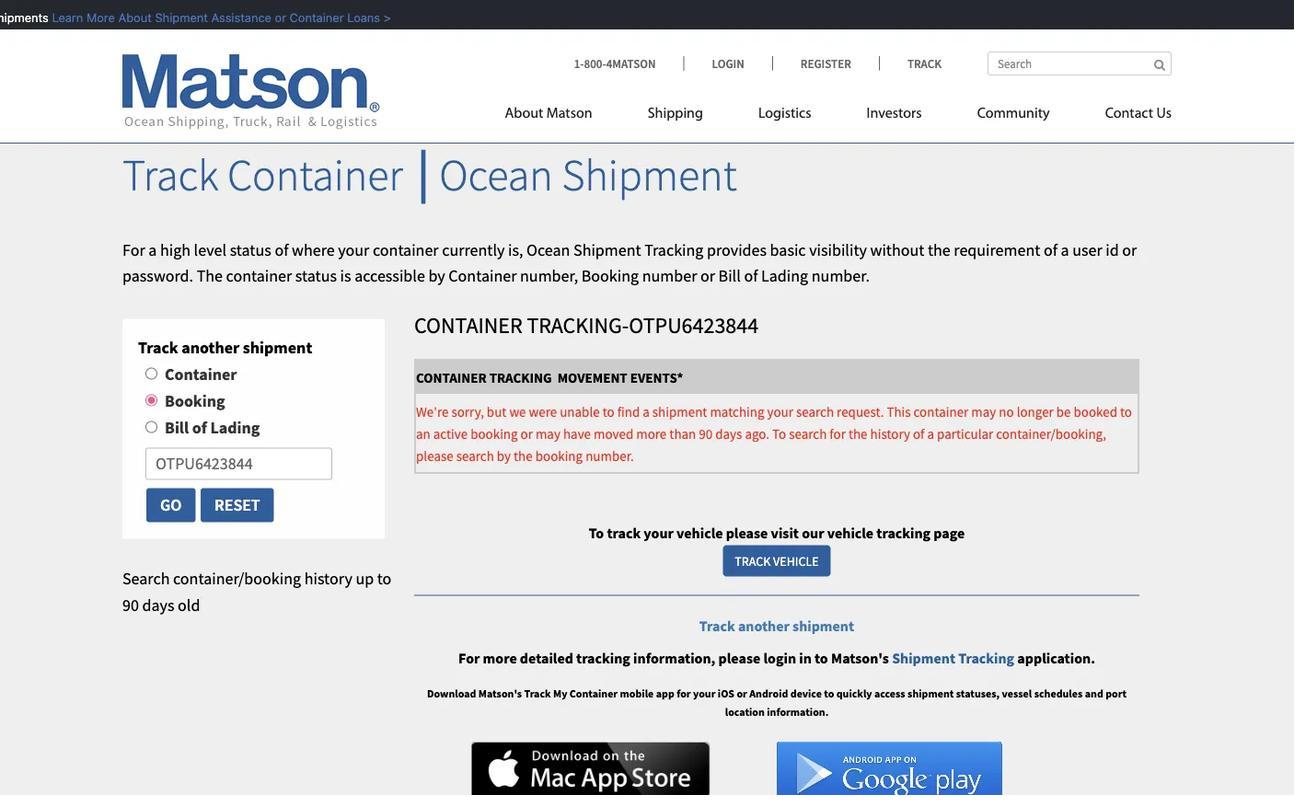 Task type: locate. For each thing, give the bounding box(es) containing it.
800-
[[584, 56, 607, 71]]

track another shipment down the at the top
[[138, 337, 312, 358]]

bill
[[719, 266, 741, 286], [165, 417, 189, 438]]

history left up
[[305, 568, 352, 589]]

0 horizontal spatial matson's
[[479, 687, 522, 701]]

about right more
[[113, 11, 147, 24]]

we
[[510, 403, 526, 420]]

provides
[[707, 239, 767, 260]]

1 horizontal spatial lading
[[762, 266, 809, 286]]

0 vertical spatial may
[[972, 403, 997, 420]]

1 vertical spatial the
[[849, 425, 868, 442]]

to
[[603, 403, 615, 420], [1121, 403, 1133, 420], [377, 568, 392, 589], [815, 650, 829, 668], [824, 687, 835, 701]]

tracking left page
[[877, 524, 931, 543]]

access
[[875, 687, 906, 701]]

your up ago.
[[768, 403, 794, 420]]

shipment down shipping link
[[562, 147, 737, 203]]

to right booked
[[1121, 403, 1133, 420]]

to right device at the bottom of page
[[824, 687, 835, 701]]

0 horizontal spatial the
[[514, 447, 533, 464]]

another up for more detailed tracking information, please login in to matson's shipment tracking application.
[[738, 617, 790, 635]]

the down we
[[514, 447, 533, 464]]

loans
[[342, 11, 376, 24]]

1-800-4matson
[[574, 56, 656, 71]]

more inside we're sorry, but we were unable to find a shipment matching your search request. this container may no longer be booked to an active booking or may have moved more than 90 days ago. to search for the history of a particular container/booking, please search by the booking number.
[[637, 425, 667, 442]]

track left my
[[524, 687, 551, 701]]

tracking up mobile
[[577, 650, 631, 668]]

shipment
[[243, 337, 312, 358], [653, 403, 708, 420], [793, 617, 855, 635], [908, 687, 954, 701]]

0 horizontal spatial another
[[182, 337, 240, 358]]

0 horizontal spatial history
[[305, 568, 352, 589]]

1 vertical spatial about
[[505, 106, 544, 121]]

0 vertical spatial container
[[373, 239, 439, 260]]

90 right than
[[699, 425, 713, 442]]

2 vertical spatial container
[[914, 403, 969, 420]]

or right ios
[[737, 687, 748, 701]]

days down search
[[142, 595, 175, 615]]

container up 'particular'
[[914, 403, 969, 420]]

vessel
[[1002, 687, 1033, 701]]

0 vertical spatial history
[[871, 425, 911, 442]]

track another shipment link
[[700, 617, 855, 635]]

0 vertical spatial about
[[113, 11, 147, 24]]

0 vertical spatial track another shipment
[[138, 337, 312, 358]]

about left "matson"
[[505, 106, 544, 121]]

track up information,
[[700, 617, 735, 635]]

please inside we're sorry, but we were unable to find a shipment matching your search request. this container may no longer be booked to an active booking or may have moved more than 90 days ago. to search for the history of a particular container/booking, please search by the booking number.
[[416, 447, 454, 464]]

bill of lading
[[165, 417, 260, 438]]

or inside the download matson's track my container mobile app for your ios or android device to quickly access shipment statuses, vessel schedules and port location information.
[[737, 687, 748, 701]]

booking down 'but'
[[471, 425, 518, 442]]

0 horizontal spatial container
[[226, 266, 292, 286]]

90
[[699, 425, 713, 442], [122, 595, 139, 615]]

for inside for a high level status of where your container currently is, ocean shipment tracking provides basic visibility without the requirement of a user id or password. the container status is accessible by container number, booking number or bill of lading number.
[[122, 239, 145, 260]]

booking up bill of lading
[[165, 390, 225, 411]]

by down 'but'
[[497, 447, 511, 464]]

but
[[487, 403, 507, 420]]

0 horizontal spatial bill
[[165, 417, 189, 438]]

0 vertical spatial tracking
[[645, 239, 704, 260]]

for inside we're sorry, but we were unable to find a shipment matching your search request. this container may no longer be booked to an active booking or may have moved more than 90 days ago. to search for the history of a particular container/booking, please search by the booking number.
[[830, 425, 846, 442]]

is
[[340, 266, 351, 286]]

your left ios
[[693, 687, 716, 701]]

container/booking,
[[997, 425, 1107, 442]]

0 vertical spatial booking
[[582, 266, 639, 286]]

matson's right 'download'
[[479, 687, 522, 701]]

shipment
[[150, 11, 203, 24], [562, 147, 737, 203], [574, 239, 641, 260], [892, 650, 956, 668]]

1 horizontal spatial for
[[459, 650, 480, 668]]

1 vertical spatial booking
[[165, 390, 225, 411]]

longer
[[1017, 403, 1054, 420]]

shipment inside for a high level status of where your container currently is, ocean shipment tracking provides basic visibility without the requirement of a user id or password. the container status is accessible by container number, booking number or bill of lading number.
[[574, 239, 641, 260]]

booking up the container tracking-otpu6423844
[[582, 266, 639, 286]]

high
[[160, 239, 191, 260]]

Bill of Lading radio
[[145, 421, 157, 433]]

or right assistance
[[270, 11, 282, 24]]

2 vertical spatial the
[[514, 447, 533, 464]]

please
[[416, 447, 454, 464], [726, 524, 768, 543], [719, 650, 761, 668]]

top menu navigation
[[505, 97, 1172, 135]]

a
[[148, 239, 157, 260], [1061, 239, 1070, 260], [643, 403, 650, 420], [928, 425, 935, 442]]

to inside the download matson's track my container mobile app for your ios or android device to quickly access shipment statuses, vessel schedules and port location information.
[[824, 687, 835, 701]]

1 vertical spatial days
[[142, 595, 175, 615]]

1 vertical spatial status
[[295, 266, 337, 286]]

or right number
[[701, 266, 716, 286]]

1 horizontal spatial number.
[[812, 266, 870, 286]]

0 vertical spatial booking
[[471, 425, 518, 442]]

1 vertical spatial track another shipment
[[700, 617, 855, 635]]

0 vertical spatial bill
[[719, 266, 741, 286]]

status down 'where'
[[295, 266, 337, 286]]

1 vertical spatial history
[[305, 568, 352, 589]]

contact
[[1106, 106, 1154, 121]]

Booking radio
[[145, 395, 157, 407]]

your inside for a high level status of where your container currently is, ocean shipment tracking provides basic visibility without the requirement of a user id or password. the container status is accessible by container number, booking number or bill of lading number.
[[338, 239, 370, 260]]

by
[[429, 266, 445, 286], [497, 447, 511, 464]]

for up password.
[[122, 239, 145, 260]]

2 vehicle from the left
[[828, 524, 874, 543]]

1 vertical spatial matson's
[[479, 687, 522, 701]]

search container/booking history up to 90 days old
[[122, 568, 392, 615]]

1 horizontal spatial about
[[505, 106, 544, 121]]

0 vertical spatial number.
[[812, 266, 870, 286]]

booked
[[1074, 403, 1118, 420]]

community
[[978, 106, 1050, 121]]

for right app
[[677, 687, 691, 701]]

0 vertical spatial search
[[797, 403, 834, 420]]

1 vertical spatial number.
[[586, 447, 634, 464]]

0 vertical spatial to
[[773, 425, 787, 442]]

track down to track your vehicle please visit our vehicle tracking page
[[735, 553, 771, 569]]

container
[[373, 239, 439, 260], [226, 266, 292, 286], [914, 403, 969, 420]]

may down the were
[[536, 425, 561, 442]]

the right 'without'
[[928, 239, 951, 260]]

a left 'high'
[[148, 239, 157, 260]]

0 horizontal spatial for
[[122, 239, 145, 260]]

0 vertical spatial by
[[429, 266, 445, 286]]

track up investors
[[908, 56, 942, 71]]

tracking up number
[[645, 239, 704, 260]]

0 horizontal spatial 90
[[122, 595, 139, 615]]

1 horizontal spatial booking
[[536, 447, 583, 464]]

status right level
[[230, 239, 271, 260]]

please up ios
[[719, 650, 761, 668]]

track link
[[879, 56, 942, 71]]

1 horizontal spatial history
[[871, 425, 911, 442]]

logistics link
[[731, 97, 839, 135]]

0 horizontal spatial booking
[[165, 390, 225, 411]]

track inside the download matson's track my container mobile app for your ios or android device to quickly access shipment statuses, vessel schedules and port location information.
[[524, 687, 551, 701]]

the down "request."
[[849, 425, 868, 442]]

1 vertical spatial tracking
[[577, 650, 631, 668]]

container inside for a high level status of where your container currently is, ocean shipment tracking provides basic visibility without the requirement of a user id or password. the container status is accessible by container number, booking number or bill of lading number.
[[449, 266, 517, 286]]

0 horizontal spatial days
[[142, 595, 175, 615]]

or inside we're sorry, but we were unable to find a shipment matching your search request. this container may no longer be booked to an active booking or may have moved more than 90 days ago. to search for the history of a particular container/booking, please search by the booking number.
[[521, 425, 533, 442]]

container tracking  movement events*
[[416, 369, 684, 386]]

request.
[[837, 403, 884, 420]]

1 vertical spatial 90
[[122, 595, 139, 615]]

more left detailed
[[483, 650, 517, 668]]

to right up
[[377, 568, 392, 589]]

to right ago.
[[773, 425, 787, 442]]

another down the at the top
[[182, 337, 240, 358]]

lading down basic
[[762, 266, 809, 286]]

None button
[[145, 487, 197, 524], [200, 487, 275, 524], [145, 487, 197, 524], [200, 487, 275, 524]]

login link
[[684, 56, 772, 71]]

or
[[270, 11, 282, 24], [1123, 239, 1138, 260], [701, 266, 716, 286], [521, 425, 533, 442], [737, 687, 748, 701]]

1 horizontal spatial 90
[[699, 425, 713, 442]]

1-800-4matson link
[[574, 56, 684, 71]]

0 vertical spatial days
[[716, 425, 743, 442]]

0 horizontal spatial to
[[589, 524, 604, 543]]

to left track
[[589, 524, 604, 543]]

1 horizontal spatial bill
[[719, 266, 741, 286]]

the inside for a high level status of where your container currently is, ocean shipment tracking provides basic visibility without the requirement of a user id or password. the container status is accessible by container number, booking number or bill of lading number.
[[928, 239, 951, 260]]

tracking up statuses,
[[959, 650, 1015, 668]]

of
[[275, 239, 289, 260], [1044, 239, 1058, 260], [744, 266, 758, 286], [192, 417, 207, 438], [913, 425, 925, 442]]

90 down search
[[122, 595, 139, 615]]

0 vertical spatial the
[[928, 239, 951, 260]]

shipping link
[[620, 97, 731, 135]]

for
[[122, 239, 145, 260], [459, 650, 480, 668]]

1 vertical spatial more
[[483, 650, 517, 668]]

2 horizontal spatial container
[[914, 403, 969, 420]]

google play image
[[777, 742, 1003, 796]]

0 horizontal spatial status
[[230, 239, 271, 260]]

another
[[182, 337, 240, 358], [738, 617, 790, 635]]

number. down visibility
[[812, 266, 870, 286]]

1 vertical spatial for
[[677, 687, 691, 701]]

to track your vehicle please visit our vehicle tracking page
[[589, 524, 965, 543]]

your up is
[[338, 239, 370, 260]]

for down "request."
[[830, 425, 846, 442]]

0 horizontal spatial may
[[536, 425, 561, 442]]

2 horizontal spatial the
[[928, 239, 951, 260]]

1 vertical spatial for
[[459, 650, 480, 668]]

search left "request."
[[797, 403, 834, 420]]

download
[[427, 687, 476, 701]]

of left 'particular'
[[913, 425, 925, 442]]

bill right bill of lading 'radio'
[[165, 417, 189, 438]]

the
[[928, 239, 951, 260], [849, 425, 868, 442], [514, 447, 533, 464]]

1 vertical spatial lading
[[210, 417, 260, 438]]

of inside we're sorry, but we were unable to find a shipment matching your search request. this container may no longer be booked to an active booking or may have moved more than 90 days ago. to search for the history of a particular container/booking, please search by the booking number.
[[913, 425, 925, 442]]

1 vertical spatial bill
[[165, 417, 189, 438]]

in
[[800, 650, 812, 668]]

matching
[[710, 403, 765, 420]]

unable
[[560, 403, 600, 420]]

0 horizontal spatial for
[[677, 687, 691, 701]]

0 horizontal spatial about
[[113, 11, 147, 24]]

│ocean
[[412, 147, 553, 203]]

track
[[908, 56, 942, 71], [122, 147, 219, 203], [138, 337, 178, 358], [735, 553, 771, 569], [700, 617, 735, 635], [524, 687, 551, 701]]

lading up enter booking # text box at left bottom
[[210, 417, 260, 438]]

active
[[434, 425, 468, 442]]

0 horizontal spatial tracking
[[645, 239, 704, 260]]

about matson
[[505, 106, 593, 121]]

learn more about shipment assistance or container loans > link
[[47, 11, 386, 24]]

old
[[178, 595, 200, 615]]

search down active
[[456, 447, 494, 464]]

shipment right ocean
[[574, 239, 641, 260]]

events*
[[631, 369, 684, 386]]

vehicle right our
[[828, 524, 874, 543]]

we're sorry, but we were unable to find a shipment matching your search request. this container may no longer be booked to an active booking or may have moved more than 90 days ago. to search for the history of a particular container/booking, please search by the booking number.
[[416, 403, 1133, 464]]

more
[[637, 425, 667, 442], [483, 650, 517, 668]]

1 vehicle from the left
[[677, 524, 723, 543]]

of left 'where'
[[275, 239, 289, 260]]

visit
[[771, 524, 799, 543]]

1 horizontal spatial for
[[830, 425, 846, 442]]

1 horizontal spatial booking
[[582, 266, 639, 286]]

1 horizontal spatial container
[[373, 239, 439, 260]]

None search field
[[988, 52, 1172, 76]]

track another shipment up for more detailed tracking information, please login in to matson's shipment tracking application.
[[700, 617, 855, 635]]

1 vertical spatial another
[[738, 617, 790, 635]]

your
[[338, 239, 370, 260], [768, 403, 794, 420], [644, 524, 674, 543], [693, 687, 716, 701]]

1 horizontal spatial status
[[295, 266, 337, 286]]

by inside for a high level status of where your container currently is, ocean shipment tracking provides basic visibility without the requirement of a user id or password. the container status is accessible by container number, booking number or bill of lading number.
[[429, 266, 445, 286]]

1 horizontal spatial matson's
[[831, 650, 889, 668]]

0 vertical spatial 90
[[699, 425, 713, 442]]

0 vertical spatial more
[[637, 425, 667, 442]]

please left visit
[[726, 524, 768, 543]]

please down an
[[416, 447, 454, 464]]

my
[[553, 687, 568, 701]]

1 horizontal spatial more
[[637, 425, 667, 442]]

0 horizontal spatial track another shipment
[[138, 337, 312, 358]]

or down we
[[521, 425, 533, 442]]

for for for a high level status of where your container currently is, ocean shipment tracking provides basic visibility without the requirement of a user id or password. the container status is accessible by container number, booking number or bill of lading number.
[[122, 239, 145, 260]]

0 vertical spatial please
[[416, 447, 454, 464]]

a right find
[[643, 403, 650, 420]]

information,
[[634, 650, 716, 668]]

1 horizontal spatial another
[[738, 617, 790, 635]]

bill down provides at the top of the page
[[719, 266, 741, 286]]

history down this
[[871, 425, 911, 442]]

number. down moved
[[586, 447, 634, 464]]

0 vertical spatial for
[[830, 425, 846, 442]]

vehicle right track
[[677, 524, 723, 543]]

booking
[[582, 266, 639, 286], [165, 390, 225, 411]]

contact us link
[[1078, 97, 1172, 135]]

have
[[564, 425, 591, 442]]

1 horizontal spatial by
[[497, 447, 511, 464]]

0 horizontal spatial number.
[[586, 447, 634, 464]]

booking down have
[[536, 447, 583, 464]]

0 horizontal spatial booking
[[471, 425, 518, 442]]

container right the at the top
[[226, 266, 292, 286]]

to inside we're sorry, but we were unable to find a shipment matching your search request. this container may no longer be booked to an active booking or may have moved more than 90 days ago. to search for the history of a particular container/booking, please search by the booking number.
[[773, 425, 787, 442]]

matson's up quickly
[[831, 650, 889, 668]]

device
[[791, 687, 822, 701]]

tracking
[[877, 524, 931, 543], [577, 650, 631, 668]]

or right id on the top of page
[[1123, 239, 1138, 260]]

0 vertical spatial another
[[182, 337, 240, 358]]

may left "no"
[[972, 403, 997, 420]]

1 horizontal spatial to
[[773, 425, 787, 442]]

is,
[[508, 239, 523, 260]]

by inside we're sorry, but we were unable to find a shipment matching your search request. this container may no longer be booked to an active booking or may have moved more than 90 days ago. to search for the history of a particular container/booking, please search by the booking number.
[[497, 447, 511, 464]]

0 vertical spatial lading
[[762, 266, 809, 286]]

by down currently at the top left
[[429, 266, 445, 286]]

download matson's track my container mobile app for your ios or android device to quickly access shipment statuses, vessel schedules and port location information.
[[427, 687, 1127, 719]]

this
[[887, 403, 911, 420]]

days down 'matching'
[[716, 425, 743, 442]]

1 vertical spatial please
[[726, 524, 768, 543]]

of right bill of lading 'radio'
[[192, 417, 207, 438]]

level
[[194, 239, 227, 260]]

shipment up 'access'
[[892, 650, 956, 668]]

container inside the download matson's track my container mobile app for your ios or android device to quickly access shipment statuses, vessel schedules and port location information.
[[570, 687, 618, 701]]

for up 'download'
[[459, 650, 480, 668]]

to
[[773, 425, 787, 442], [589, 524, 604, 543]]

0 horizontal spatial by
[[429, 266, 445, 286]]

track up 'high'
[[122, 147, 219, 203]]

0 vertical spatial for
[[122, 239, 145, 260]]

1 vertical spatial tracking
[[959, 650, 1015, 668]]

more left than
[[637, 425, 667, 442]]

mobile
[[620, 687, 654, 701]]

container up 'accessible'
[[373, 239, 439, 260]]

otpu6423844
[[629, 312, 759, 339]]

1 horizontal spatial days
[[716, 425, 743, 442]]

number. inside for a high level status of where your container currently is, ocean shipment tracking provides basic visibility without the requirement of a user id or password. the container status is accessible by container number, booking number or bill of lading number.
[[812, 266, 870, 286]]

0 horizontal spatial vehicle
[[677, 524, 723, 543]]

1 vertical spatial by
[[497, 447, 511, 464]]

search right ago.
[[789, 425, 827, 442]]

tracking
[[645, 239, 704, 260], [959, 650, 1015, 668]]

0 vertical spatial matson's
[[831, 650, 889, 668]]



Task type: vqa. For each thing, say whether or not it's contained in the screenshot.
'Track Containerized Shipments'
no



Task type: describe. For each thing, give the bounding box(es) containing it.
register link
[[772, 56, 879, 71]]

days inside we're sorry, but we were unable to find a shipment matching your search request. this container may no longer be booked to an active booking or may have moved more than 90 days ago. to search for the history of a particular container/booking, please search by the booking number.
[[716, 425, 743, 442]]

Container radio
[[145, 368, 157, 380]]

community link
[[950, 97, 1078, 135]]

register
[[801, 56, 852, 71]]

lading inside for a high level status of where your container currently is, ocean shipment tracking provides basic visibility without the requirement of a user id or password. the container status is accessible by container number, booking number or bill of lading number.
[[762, 266, 809, 286]]

>
[[379, 11, 386, 24]]

track vehicle link
[[723, 546, 831, 577]]

for for for more detailed tracking information, please login in to matson's shipment tracking application.
[[459, 650, 480, 668]]

track up container radio
[[138, 337, 178, 358]]

moved
[[594, 425, 634, 442]]

logistics
[[759, 106, 812, 121]]

4matson
[[607, 56, 656, 71]]

2 vertical spatial please
[[719, 650, 761, 668]]

your inside we're sorry, but we were unable to find a shipment matching your search request. this container may no longer be booked to an active booking or may have moved more than 90 days ago. to search for the history of a particular container/booking, please search by the booking number.
[[768, 403, 794, 420]]

matson's inside the download matson's track my container mobile app for your ios or android device to quickly access shipment statuses, vessel schedules and port location information.
[[479, 687, 522, 701]]

container/booking
[[173, 568, 301, 589]]

1 vertical spatial booking
[[536, 447, 583, 464]]

1 horizontal spatial may
[[972, 403, 997, 420]]

be
[[1057, 403, 1071, 420]]

0 horizontal spatial lading
[[210, 417, 260, 438]]

shipment tracking link
[[892, 650, 1018, 668]]

blue matson logo with ocean, shipping, truck, rail and logistics written beneath it. image
[[122, 54, 380, 130]]

for a high level status of where your container currently is, ocean shipment tracking provides basic visibility without the requirement of a user id or password. the container status is accessible by container number, booking number or bill of lading number.
[[122, 239, 1138, 286]]

a left user
[[1061, 239, 1070, 260]]

and
[[1085, 687, 1104, 701]]

port
[[1106, 687, 1127, 701]]

visibility
[[810, 239, 867, 260]]

ios
[[718, 687, 735, 701]]

90 inside we're sorry, but we were unable to find a shipment matching your search request. this container may no longer be booked to an active booking or may have moved more than 90 days ago. to search for the history of a particular container/booking, please search by the booking number.
[[699, 425, 713, 442]]

learn more about shipment assistance or container loans >
[[47, 11, 386, 24]]

shipment inside we're sorry, but we were unable to find a shipment matching your search request. this container may no longer be booked to an active booking or may have moved more than 90 days ago. to search for the history of a particular container/booking, please search by the booking number.
[[653, 403, 708, 420]]

to inside search container/booking history up to 90 days old
[[377, 568, 392, 589]]

up
[[356, 568, 374, 589]]

learn
[[47, 11, 78, 24]]

0 horizontal spatial more
[[483, 650, 517, 668]]

ago.
[[745, 425, 770, 442]]

tracking-
[[527, 312, 629, 339]]

assistance
[[206, 11, 267, 24]]

history inside we're sorry, but we were unable to find a shipment matching your search request. this container may no longer be booked to an active booking or may have moved more than 90 days ago. to search for the history of a particular container/booking, please search by the booking number.
[[871, 425, 911, 442]]

to left find
[[603, 403, 615, 420]]

number,
[[520, 266, 578, 286]]

contact us
[[1106, 106, 1172, 121]]

detailed
[[520, 650, 574, 668]]

matson
[[547, 106, 593, 121]]

search
[[122, 568, 170, 589]]

container inside we're sorry, but we were unable to find a shipment matching your search request. this container may no longer be booked to an active booking or may have moved more than 90 days ago. to search for the history of a particular container/booking, please search by the booking number.
[[914, 403, 969, 420]]

90 inside search container/booking history up to 90 days old
[[122, 595, 139, 615]]

shipment inside the download matson's track my container mobile app for your ios or android device to quickly access shipment statuses, vessel schedules and port location information.
[[908, 687, 954, 701]]

an
[[416, 425, 431, 442]]

1 horizontal spatial tracking
[[877, 524, 931, 543]]

of down provides at the top of the page
[[744, 266, 758, 286]]

quickly
[[837, 687, 873, 701]]

investors
[[867, 106, 922, 121]]

track container │ocean shipment
[[122, 147, 737, 203]]

requirement
[[954, 239, 1041, 260]]

investors link
[[839, 97, 950, 135]]

login
[[712, 56, 745, 71]]

Enter Booking # text field
[[145, 448, 332, 480]]

history inside search container/booking history up to 90 days old
[[305, 568, 352, 589]]

us
[[1157, 106, 1172, 121]]

1 vertical spatial search
[[789, 425, 827, 442]]

accessible
[[355, 266, 425, 286]]

1 horizontal spatial the
[[849, 425, 868, 442]]

bill inside for a high level status of where your container currently is, ocean shipment tracking provides basic visibility without the requirement of a user id or password. the container status is accessible by container number, booking number or bill of lading number.
[[719, 266, 741, 286]]

track
[[607, 524, 641, 543]]

shipping
[[648, 106, 703, 121]]

0 vertical spatial status
[[230, 239, 271, 260]]

track vehicle
[[735, 553, 819, 569]]

Search search field
[[988, 52, 1172, 76]]

no
[[999, 403, 1014, 420]]

we're
[[416, 403, 449, 420]]

tracking inside for a high level status of where your container currently is, ocean shipment tracking provides basic visibility without the requirement of a user id or password. the container status is accessible by container number, booking number or bill of lading number.
[[645, 239, 704, 260]]

0 horizontal spatial tracking
[[577, 650, 631, 668]]

your right track
[[644, 524, 674, 543]]

id
[[1106, 239, 1120, 260]]

shipment left assistance
[[150, 11, 203, 24]]

basic
[[770, 239, 806, 260]]

currently
[[442, 239, 505, 260]]

without
[[871, 239, 925, 260]]

1 vertical spatial to
[[589, 524, 604, 543]]

number
[[642, 266, 697, 286]]

booking inside for a high level status of where your container currently is, ocean shipment tracking provides basic visibility without the requirement of a user id or password. the container status is accessible by container number, booking number or bill of lading number.
[[582, 266, 639, 286]]

were
[[529, 403, 557, 420]]

movement
[[558, 369, 628, 386]]

ocean
[[527, 239, 570, 260]]

where
[[292, 239, 335, 260]]

password.
[[122, 266, 193, 286]]

application.
[[1018, 650, 1096, 668]]

about inside the top menu navigation
[[505, 106, 544, 121]]

schedules
[[1035, 687, 1083, 701]]

container tracking-otpu6423844
[[414, 312, 759, 339]]

login
[[764, 650, 797, 668]]

app
[[656, 687, 675, 701]]

of left user
[[1044, 239, 1058, 260]]

page
[[934, 524, 965, 543]]

information.
[[767, 705, 829, 719]]

1-
[[574, 56, 584, 71]]

location
[[725, 705, 765, 719]]

android
[[750, 687, 789, 701]]

1 vertical spatial may
[[536, 425, 561, 442]]

particular
[[937, 425, 994, 442]]

statuses,
[[957, 687, 1000, 701]]

sorry,
[[452, 403, 484, 420]]

a left 'particular'
[[928, 425, 935, 442]]

for inside the download matson's track my container mobile app for your ios or android device to quickly access shipment statuses, vessel schedules and port location information.
[[677, 687, 691, 701]]

your inside the download matson's track my container mobile app for your ios or android device to quickly access shipment statuses, vessel schedules and port location information.
[[693, 687, 716, 701]]

to right in
[[815, 650, 829, 668]]

number. inside we're sorry, but we were unable to find a shipment matching your search request. this container may no longer be booked to an active booking or may have moved more than 90 days ago. to search for the history of a particular container/booking, please search by the booking number.
[[586, 447, 634, 464]]

1 horizontal spatial track another shipment
[[700, 617, 855, 635]]

about matson link
[[505, 97, 620, 135]]

find
[[618, 403, 640, 420]]

1 vertical spatial container
[[226, 266, 292, 286]]

search image
[[1155, 59, 1166, 71]]

our
[[802, 524, 825, 543]]

apple image
[[472, 742, 711, 796]]

2 vertical spatial search
[[456, 447, 494, 464]]

days inside search container/booking history up to 90 days old
[[142, 595, 175, 615]]



